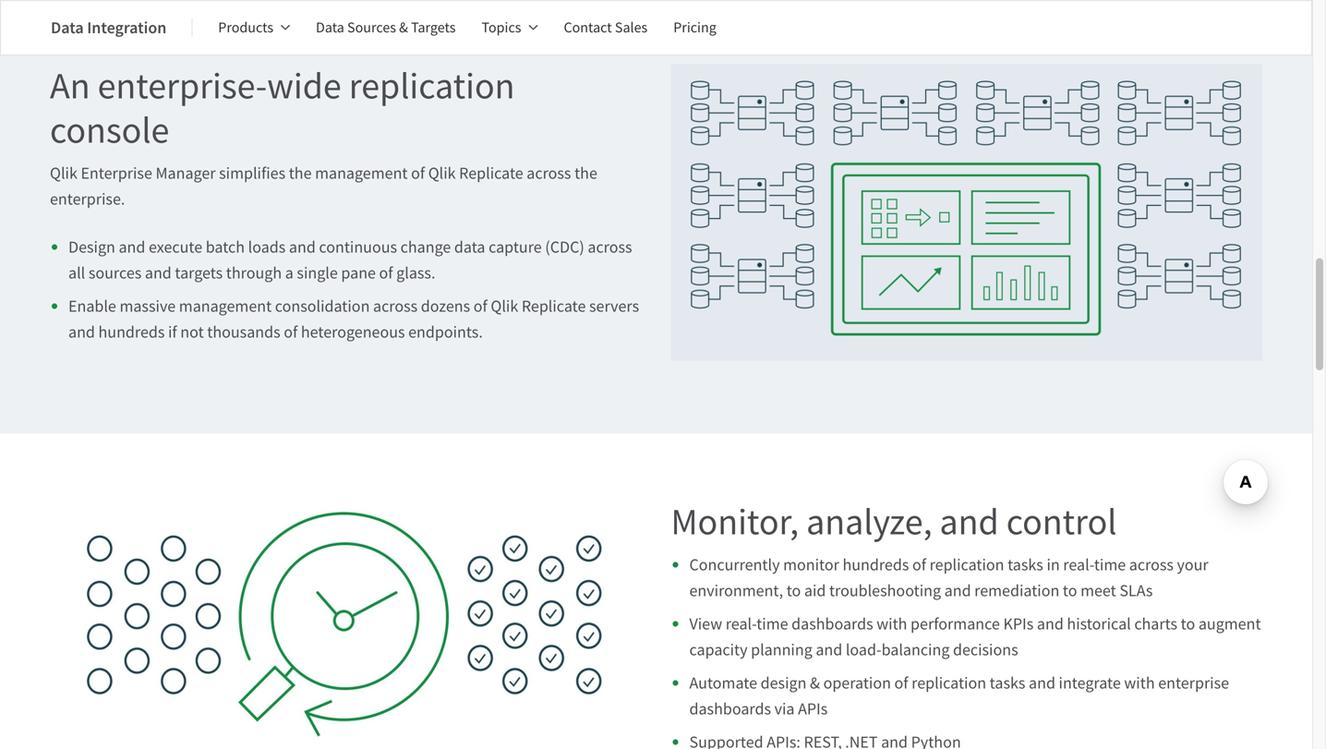 Task type: locate. For each thing, give the bounding box(es) containing it.
hundreds up troubleshooting
[[843, 554, 910, 575]]

replication
[[349, 63, 515, 110], [930, 554, 1005, 575], [912, 673, 987, 694]]

and left integrate
[[1029, 673, 1056, 694]]

hundreds inside concurrently monitor hundreds of replication tasks in real-time across your environment, to aid troubleshooting and remediation to meet slas
[[843, 554, 910, 575]]

management up continuous
[[315, 162, 408, 184]]

enterprise.
[[50, 188, 125, 210]]

0 vertical spatial with
[[877, 613, 908, 635]]

replicate inside enable massive management consolidation across dozens of qlik replicate servers and hundreds if not thousands of heterogeneous endpoints.
[[522, 296, 586, 317]]

and
[[119, 236, 145, 258], [289, 236, 316, 258], [145, 262, 172, 284], [68, 321, 95, 343], [940, 499, 999, 546], [945, 580, 972, 601], [1038, 613, 1064, 635], [816, 639, 843, 661], [1029, 673, 1056, 694]]

across
[[527, 162, 571, 184], [588, 236, 633, 258], [373, 296, 418, 317], [1130, 554, 1174, 575]]

design and execute batch loads and continuous change data capture (cdc) across all sources and targets through a single pane of glass.
[[68, 236, 633, 284]]

manager
[[156, 162, 216, 184]]

0 horizontal spatial &
[[399, 18, 408, 37]]

qlik up change
[[428, 162, 456, 184]]

1 vertical spatial time
[[757, 613, 789, 635]]

concurrently monitor hundreds of replication tasks in real-time across your environment, to aid troubleshooting and remediation to meet slas
[[690, 554, 1209, 601]]

planning
[[751, 639, 813, 661]]

1 horizontal spatial dashboards
[[792, 613, 874, 635]]

replication down balancing at the right bottom
[[912, 673, 987, 694]]

and inside automate design & operation of replication tasks and integrate with enterprise dashboards via apis
[[1029, 673, 1056, 694]]

capacity
[[690, 639, 748, 661]]

of right pane
[[379, 262, 393, 284]]

of down balancing at the right bottom
[[895, 673, 909, 694]]

a
[[285, 262, 294, 284]]

simplifies
[[219, 162, 286, 184]]

1 vertical spatial replicate
[[522, 296, 586, 317]]

& inside automate design & operation of replication tasks and integrate with enterprise dashboards via apis
[[810, 673, 820, 694]]

real- inside "view real-time dashboards with performance kpis and historical charts to augment capacity planning and load-balancing decisions"
[[726, 613, 757, 635]]

charts
[[1135, 613, 1178, 635]]

1 vertical spatial tasks
[[990, 673, 1026, 694]]

0 horizontal spatial data
[[51, 17, 84, 39]]

to left the meet
[[1063, 580, 1078, 601]]

design
[[761, 673, 807, 694]]

replicate for servers
[[522, 296, 586, 317]]

0 vertical spatial real-
[[1064, 554, 1095, 575]]

&
[[399, 18, 408, 37], [810, 673, 820, 694]]

of up change
[[411, 162, 425, 184]]

dashboards down automate
[[690, 698, 772, 720]]

and up sources at the top left of the page
[[119, 236, 145, 258]]

across right (cdc)
[[588, 236, 633, 258]]

remediation
[[975, 580, 1060, 601]]

0 horizontal spatial management
[[179, 296, 272, 317]]

with down troubleshooting
[[877, 613, 908, 635]]

dashboards inside "view real-time dashboards with performance kpis and historical charts to augment capacity planning and load-balancing decisions"
[[792, 613, 874, 635]]

1 vertical spatial real-
[[726, 613, 757, 635]]

1 horizontal spatial hundreds
[[843, 554, 910, 575]]

thousands
[[207, 321, 281, 343]]

pricing link
[[674, 6, 717, 50]]

contact sales
[[564, 18, 648, 37]]

apis
[[798, 698, 828, 720]]

and right 'kpis'
[[1038, 613, 1064, 635]]

tasks down decisions
[[990, 673, 1026, 694]]

0 horizontal spatial dashboards
[[690, 698, 772, 720]]

to
[[787, 580, 801, 601], [1063, 580, 1078, 601], [1181, 613, 1196, 635]]

replicate for across
[[459, 162, 524, 184]]

& for design
[[810, 673, 820, 694]]

1 the from the left
[[289, 162, 312, 184]]

of up troubleshooting
[[913, 554, 927, 575]]

integrate
[[1059, 673, 1122, 694]]

0 vertical spatial hundreds
[[98, 321, 165, 343]]

real- right the "in"
[[1064, 554, 1095, 575]]

data
[[454, 236, 486, 258]]

0 horizontal spatial time
[[757, 613, 789, 635]]

time
[[1095, 554, 1126, 575], [757, 613, 789, 635]]

0 vertical spatial replication
[[349, 63, 515, 110]]

concurrently
[[690, 554, 780, 575]]

replicate up the data in the left of the page
[[459, 162, 524, 184]]

enterprise
[[1159, 673, 1230, 694]]

products link
[[218, 6, 290, 50]]

management
[[315, 162, 408, 184], [179, 296, 272, 317]]

1 vertical spatial dashboards
[[690, 698, 772, 720]]

and inside concurrently monitor hundreds of replication tasks in real-time across your environment, to aid troubleshooting and remediation to meet slas
[[945, 580, 972, 601]]

1 horizontal spatial &
[[810, 673, 820, 694]]

historical
[[1068, 613, 1132, 635]]

dashboards down aid
[[792, 613, 874, 635]]

1 horizontal spatial management
[[315, 162, 408, 184]]

the
[[289, 162, 312, 184], [575, 162, 598, 184]]

0 vertical spatial replicate
[[459, 162, 524, 184]]

the right simplifies
[[289, 162, 312, 184]]

data up an
[[51, 17, 84, 39]]

qlik
[[50, 162, 77, 184], [428, 162, 456, 184], [491, 296, 519, 317]]

tasks up the remediation
[[1008, 554, 1044, 575]]

1 horizontal spatial with
[[1125, 673, 1156, 694]]

via
[[775, 698, 795, 720]]

real- down environment, at the right of the page
[[726, 613, 757, 635]]

real-
[[1064, 554, 1095, 575], [726, 613, 757, 635]]

and up performance
[[945, 580, 972, 601]]

0 vertical spatial dashboards
[[792, 613, 874, 635]]

of
[[411, 162, 425, 184], [379, 262, 393, 284], [474, 296, 488, 317], [284, 321, 298, 343], [913, 554, 927, 575], [895, 673, 909, 694]]

tasks inside concurrently monitor hundreds of replication tasks in real-time across your environment, to aid troubleshooting and remediation to meet slas
[[1008, 554, 1044, 575]]

replicate down (cdc)
[[522, 296, 586, 317]]

time up the "planning"
[[757, 613, 789, 635]]

0 horizontal spatial the
[[289, 162, 312, 184]]

meet
[[1081, 580, 1117, 601]]

and down enable
[[68, 321, 95, 343]]

heterogeneous
[[301, 321, 405, 343]]

1 vertical spatial &
[[810, 673, 820, 694]]

1 horizontal spatial data
[[316, 18, 345, 37]]

sales
[[615, 18, 648, 37]]

1 vertical spatial hundreds
[[843, 554, 910, 575]]

dashboards
[[792, 613, 874, 635], [690, 698, 772, 720]]

data
[[51, 17, 84, 39], [316, 18, 345, 37]]

0 vertical spatial time
[[1095, 554, 1126, 575]]

replication down targets
[[349, 63, 515, 110]]

with right integrate
[[1125, 673, 1156, 694]]

1 horizontal spatial qlik
[[428, 162, 456, 184]]

1 horizontal spatial time
[[1095, 554, 1126, 575]]

an enterprise-wide replication console
[[50, 63, 515, 154]]

of down consolidation
[[284, 321, 298, 343]]

glass.
[[397, 262, 436, 284]]

0 vertical spatial management
[[315, 162, 408, 184]]

1 vertical spatial with
[[1125, 673, 1156, 694]]

hundreds
[[98, 321, 165, 343], [843, 554, 910, 575]]

2 horizontal spatial qlik
[[491, 296, 519, 317]]

across up (cdc)
[[527, 162, 571, 184]]

management up the thousands
[[179, 296, 272, 317]]

0 vertical spatial &
[[399, 18, 408, 37]]

through
[[226, 262, 282, 284]]

and down execute in the top of the page
[[145, 262, 172, 284]]

& up apis
[[810, 673, 820, 694]]

of inside qlik enterprise manager simplifies the management of qlik replicate across the enterprise.
[[411, 162, 425, 184]]

to right charts
[[1181, 613, 1196, 635]]

data left the sources on the left top of page
[[316, 18, 345, 37]]

across down glass.
[[373, 296, 418, 317]]

time up the meet
[[1095, 554, 1126, 575]]

across inside enable massive management consolidation across dozens of qlik replicate servers and hundreds if not thousands of heterogeneous endpoints.
[[373, 296, 418, 317]]

& inside data integration menu bar
[[399, 18, 408, 37]]

0 horizontal spatial hundreds
[[98, 321, 165, 343]]

contact
[[564, 18, 612, 37]]

0 horizontal spatial qlik
[[50, 162, 77, 184]]

automate
[[690, 673, 758, 694]]

2 horizontal spatial to
[[1181, 613, 1196, 635]]

loads
[[248, 236, 286, 258]]

1 vertical spatial management
[[179, 296, 272, 317]]

2 vertical spatial replication
[[912, 673, 987, 694]]

replicate
[[459, 162, 524, 184], [522, 296, 586, 317]]

with
[[877, 613, 908, 635], [1125, 673, 1156, 694]]

massive
[[120, 296, 176, 317]]

across up slas
[[1130, 554, 1174, 575]]

and up a
[[289, 236, 316, 258]]

targets
[[175, 262, 223, 284]]

data for data integration
[[51, 17, 84, 39]]

0 horizontal spatial with
[[877, 613, 908, 635]]

enterprise
[[81, 162, 152, 184]]

data integration
[[51, 17, 167, 39]]

and inside enable massive management consolidation across dozens of qlik replicate servers and hundreds if not thousands of heterogeneous endpoints.
[[68, 321, 95, 343]]

& left targets
[[399, 18, 408, 37]]

products
[[218, 18, 274, 37]]

sources
[[347, 18, 396, 37]]

with inside "view real-time dashboards with performance kpis and historical charts to augment capacity planning and load-balancing decisions"
[[877, 613, 908, 635]]

qlik up "enterprise."
[[50, 162, 77, 184]]

qlik right 'dozens'
[[491, 296, 519, 317]]

1 vertical spatial replication
[[930, 554, 1005, 575]]

of inside concurrently monitor hundreds of replication tasks in real-time across your environment, to aid troubleshooting and remediation to meet slas
[[913, 554, 927, 575]]

sources
[[89, 262, 142, 284]]

integration
[[87, 17, 167, 39]]

1 horizontal spatial the
[[575, 162, 598, 184]]

wide
[[267, 63, 342, 110]]

monitor
[[784, 554, 840, 575]]

replication inside concurrently monitor hundreds of replication tasks in real-time across your environment, to aid troubleshooting and remediation to meet slas
[[930, 554, 1005, 575]]

the up (cdc)
[[575, 162, 598, 184]]

0 horizontal spatial real-
[[726, 613, 757, 635]]

to left aid
[[787, 580, 801, 601]]

targets
[[411, 18, 456, 37]]

1 horizontal spatial real-
[[1064, 554, 1095, 575]]

replicate inside qlik enterprise manager simplifies the management of qlik replicate across the enterprise.
[[459, 162, 524, 184]]

0 vertical spatial tasks
[[1008, 554, 1044, 575]]

replication up the remediation
[[930, 554, 1005, 575]]

qlik inside enable massive management consolidation across dozens of qlik replicate servers and hundreds if not thousands of heterogeneous endpoints.
[[491, 296, 519, 317]]

hundreds down massive
[[98, 321, 165, 343]]



Task type: describe. For each thing, give the bounding box(es) containing it.
data integration menu bar
[[51, 6, 743, 50]]

0 horizontal spatial to
[[787, 580, 801, 601]]

& for sources
[[399, 18, 408, 37]]

view real-time dashboards with performance kpis and historical charts to augment capacity planning and load-balancing decisions
[[690, 613, 1262, 661]]

qlik enterprise manager simplifies the management of qlik replicate across the enterprise.
[[50, 162, 598, 210]]

contact sales link
[[564, 6, 648, 50]]

decisions
[[954, 639, 1019, 661]]

hundreds inside enable massive management consolidation across dozens of qlik replicate servers and hundreds if not thousands of heterogeneous endpoints.
[[98, 321, 165, 343]]

balancing
[[882, 639, 950, 661]]

load-
[[846, 639, 882, 661]]

an
[[50, 63, 90, 110]]

troubleshooting
[[830, 580, 942, 601]]

time inside concurrently monitor hundreds of replication tasks in real-time across your environment, to aid troubleshooting and remediation to meet slas
[[1095, 554, 1126, 575]]

enterprise-
[[98, 63, 267, 110]]

single
[[297, 262, 338, 284]]

slas
[[1120, 580, 1154, 601]]

in
[[1047, 554, 1060, 575]]

dashboards inside automate design & operation of replication tasks and integrate with enterprise dashboards via apis
[[690, 698, 772, 720]]

of inside 'design and execute batch loads and continuous change data capture (cdc) across all sources and targets through a single pane of glass.'
[[379, 262, 393, 284]]

to inside "view real-time dashboards with performance kpis and historical charts to augment capacity planning and load-balancing decisions"
[[1181, 613, 1196, 635]]

if
[[168, 321, 177, 343]]

enable
[[68, 296, 116, 317]]

your
[[1178, 554, 1209, 575]]

execute
[[149, 236, 202, 258]]

real- inside concurrently monitor hundreds of replication tasks in real-time across your environment, to aid troubleshooting and remediation to meet slas
[[1064, 554, 1095, 575]]

analyze,
[[807, 499, 933, 546]]

pricing
[[674, 18, 717, 37]]

across inside concurrently monitor hundreds of replication tasks in real-time across your environment, to aid troubleshooting and remediation to meet slas
[[1130, 554, 1174, 575]]

1 horizontal spatial to
[[1063, 580, 1078, 601]]

replication inside automate design & operation of replication tasks and integrate with enterprise dashboards via apis
[[912, 673, 987, 694]]

design
[[68, 236, 115, 258]]

dozens
[[421, 296, 470, 317]]

capture
[[489, 236, 542, 258]]

consolidation
[[275, 296, 370, 317]]

operation
[[824, 673, 892, 694]]

data for data sources & targets
[[316, 18, 345, 37]]

monitor,
[[671, 499, 799, 546]]

replication inside an enterprise-wide replication console
[[349, 63, 515, 110]]

kpis
[[1004, 613, 1034, 635]]

automate design & operation of replication tasks and integrate with enterprise dashboards via apis
[[690, 673, 1230, 720]]

aid
[[805, 580, 826, 601]]

management inside enable massive management consolidation across dozens of qlik replicate servers and hundreds if not thousands of heterogeneous endpoints.
[[179, 296, 272, 317]]

qlik for consolidation
[[491, 296, 519, 317]]

of inside automate design & operation of replication tasks and integrate with enterprise dashboards via apis
[[895, 673, 909, 694]]

console
[[50, 107, 169, 154]]

topics link
[[482, 6, 538, 50]]

of right 'dozens'
[[474, 296, 488, 317]]

tasks inside automate design & operation of replication tasks and integrate with enterprise dashboards via apis
[[990, 673, 1026, 694]]

(cdc)
[[545, 236, 585, 258]]

time inside "view real-time dashboards with performance kpis and historical charts to augment capacity planning and load-balancing decisions"
[[757, 613, 789, 635]]

view
[[690, 613, 723, 635]]

control
[[1007, 499, 1118, 546]]

enable massive management consolidation across dozens of qlik replicate servers and hundreds if not thousands of heterogeneous endpoints.
[[68, 296, 639, 343]]

across inside qlik enterprise manager simplifies the management of qlik replicate across the enterprise.
[[527, 162, 571, 184]]

continuous
[[319, 236, 397, 258]]

management inside qlik enterprise manager simplifies the management of qlik replicate across the enterprise.
[[315, 162, 408, 184]]

data sources & targets link
[[316, 6, 456, 50]]

across inside 'design and execute batch loads and continuous change data capture (cdc) across all sources and targets through a single pane of glass.'
[[588, 236, 633, 258]]

data sources & targets
[[316, 18, 456, 37]]

endpoints.
[[409, 321, 483, 343]]

change
[[401, 236, 451, 258]]

topics
[[482, 18, 522, 37]]

monitor, analyze, and control
[[671, 499, 1118, 546]]

all
[[68, 262, 85, 284]]

pane
[[341, 262, 376, 284]]

batch
[[206, 236, 245, 258]]

and left load-
[[816, 639, 843, 661]]

servers
[[589, 296, 639, 317]]

performance
[[911, 613, 1001, 635]]

environment,
[[690, 580, 784, 601]]

qlik for simplifies
[[428, 162, 456, 184]]

augment
[[1199, 613, 1262, 635]]

2 the from the left
[[575, 162, 598, 184]]

and up concurrently monitor hundreds of replication tasks in real-time across your environment, to aid troubleshooting and remediation to meet slas
[[940, 499, 999, 546]]

with inside automate design & operation of replication tasks and integrate with enterprise dashboards via apis
[[1125, 673, 1156, 694]]

not
[[180, 321, 204, 343]]



Task type: vqa. For each thing, say whether or not it's contained in the screenshot.
the right the
yes



